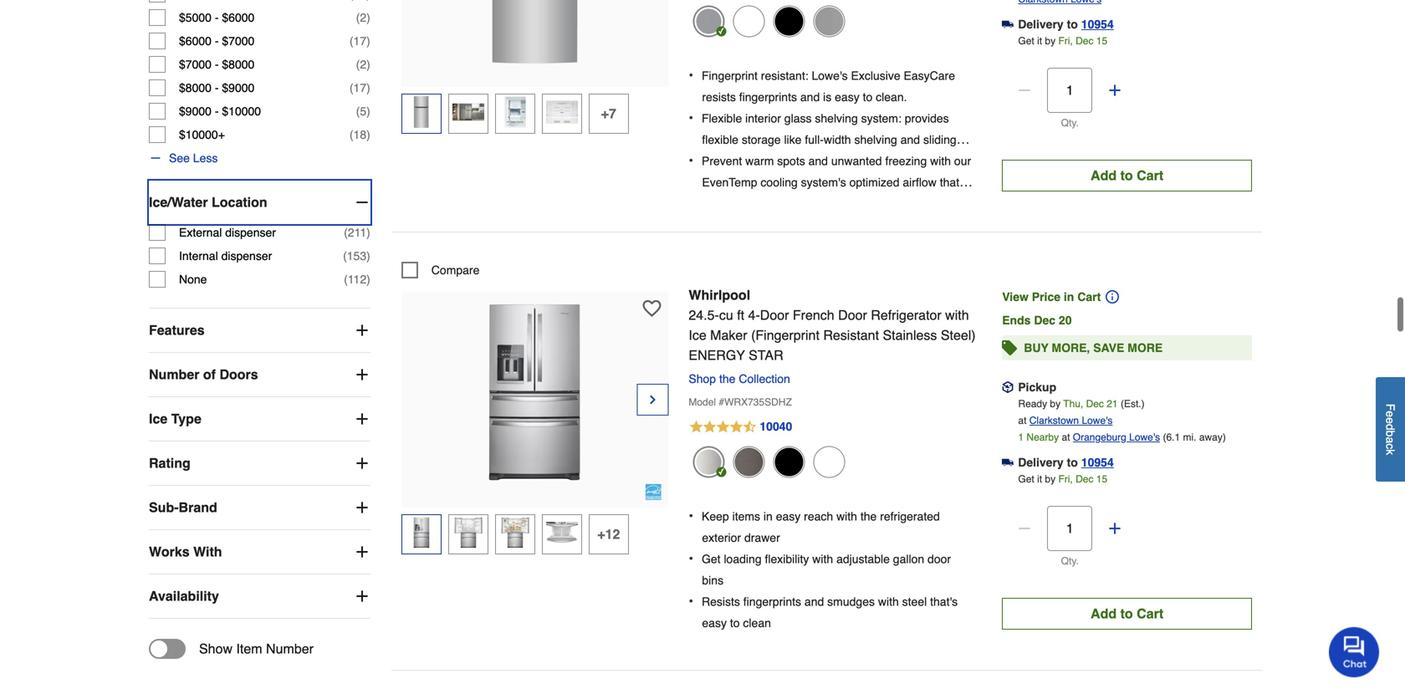 Task type: locate. For each thing, give the bounding box(es) containing it.
1 ( 2 ) from the top
[[356, 11, 371, 24]]

lowe's left (6.1
[[1130, 432, 1161, 444]]

warm
[[746, 154, 774, 168]]

2 17 from the top
[[354, 81, 367, 95]]

ice down 24.5-
[[689, 328, 707, 343]]

2 for $7000 - $8000
[[360, 58, 367, 71]]

chevron right image
[[646, 392, 660, 408]]

1 horizontal spatial in
[[1064, 290, 1075, 304]]

cooling
[[761, 176, 798, 189]]

orangeburg
[[1074, 432, 1127, 444]]

1 truck filled image from the top
[[1003, 19, 1014, 30]]

gallery item 0 image
[[443, 0, 627, 64], [443, 300, 627, 485]]

- right $5000
[[215, 11, 219, 24]]

-
[[215, 11, 219, 24], [215, 34, 219, 48], [215, 58, 219, 71], [215, 81, 219, 95], [215, 105, 219, 118]]

0 vertical spatial add
[[1091, 168, 1117, 183]]

- for $6000
[[215, 34, 219, 48]]

( for external dispenser
[[344, 226, 348, 239]]

3 - from the top
[[215, 58, 219, 71]]

fri,
[[1059, 35, 1073, 47], [1059, 474, 1073, 485]]

e up d
[[1385, 411, 1398, 418]]

add for second stepper number input field with increment and decrement buttons number field from the bottom of the page
[[1091, 168, 1117, 183]]

1 vertical spatial lowe's
[[1082, 415, 1113, 427]]

fingerprints
[[740, 90, 798, 104], [744, 596, 802, 609]]

1 vertical spatial white image
[[814, 447, 846, 478]]

2 horizontal spatial easy
[[835, 90, 860, 104]]

add for 2nd stepper number input field with increment and decrement buttons number field from the top of the page
[[1091, 606, 1117, 622]]

unwanted
[[832, 154, 883, 168]]

$6000
[[222, 11, 255, 24], [179, 34, 212, 48]]

0 horizontal spatial $8000
[[179, 81, 212, 95]]

3 plus image from the top
[[354, 455, 371, 472]]

2 gallery item 0 image from the top
[[443, 300, 627, 485]]

- down '$8000 - $9000'
[[215, 105, 219, 118]]

number left of
[[149, 367, 200, 383]]

0 vertical spatial ( 2 )
[[356, 11, 371, 24]]

2 vertical spatial easy
[[702, 617, 727, 630]]

1 vertical spatial 2
[[360, 58, 367, 71]]

1 vertical spatial add to cart button
[[1003, 598, 1253, 630]]

$6000 up $6000 - $7000
[[222, 11, 255, 24]]

add
[[1091, 168, 1117, 183], [1091, 606, 1117, 622]]

8 ) from the top
[[367, 249, 371, 263]]

the left refrigerated
[[861, 510, 877, 524]]

2 qty. from the top
[[1062, 556, 1079, 567]]

dispenser for external dispenser
[[225, 226, 276, 239]]

in right items on the right of the page
[[764, 510, 773, 524]]

10954
[[1082, 18, 1114, 31], [1082, 456, 1114, 470]]

10954 button
[[1082, 16, 1114, 33], [1082, 454, 1114, 471]]

of
[[203, 367, 216, 383]]

add to cart for second stepper number input field with increment and decrement buttons number field from the bottom of the page
[[1091, 168, 1164, 183]]

by
[[1046, 35, 1056, 47], [1051, 398, 1061, 410], [1046, 474, 1056, 485]]

1 vertical spatial ( 2 )
[[356, 58, 371, 71]]

3 ) from the top
[[367, 58, 371, 71]]

1 horizontal spatial $9000
[[222, 81, 255, 95]]

plus image inside features 'button'
[[354, 322, 371, 339]]

Stepper number input field with increment and decrement buttons number field
[[1048, 68, 1093, 113], [1048, 506, 1093, 552]]

4 plus image from the top
[[354, 500, 371, 516]]

2 plus image from the top
[[354, 367, 371, 383]]

(fingerprint
[[752, 328, 820, 343]]

minus image inside ice/water location button
[[354, 194, 371, 211]]

• left drawer. in the top of the page
[[689, 153, 694, 168]]

plus image
[[354, 322, 371, 339], [354, 367, 371, 383], [354, 455, 371, 472], [354, 500, 371, 516], [354, 588, 371, 605]]

door up (fingerprint
[[761, 308, 790, 323]]

0 horizontal spatial door
[[761, 308, 790, 323]]

1 horizontal spatial a
[[1385, 437, 1398, 444]]

0 vertical spatial truck filled image
[[1003, 19, 1014, 30]]

drawer
[[745, 532, 781, 545]]

number right item
[[266, 642, 314, 657]]

1 • from the top
[[689, 67, 694, 83]]

+12
[[598, 527, 620, 542]]

reach
[[804, 510, 834, 524]]

info image
[[1107, 290, 1120, 304]]

2 ) from the top
[[367, 34, 371, 48]]

0 vertical spatial 10954
[[1082, 18, 1114, 31]]

the up #
[[720, 372, 736, 386]]

1 horizontal spatial the
[[861, 510, 877, 524]]

2 e from the top
[[1385, 418, 1398, 424]]

2 delivery to 10954 from the top
[[1019, 456, 1114, 470]]

1 horizontal spatial easy
[[776, 510, 801, 524]]

• left keep
[[689, 508, 694, 524]]

• left 'fingerprint'
[[689, 67, 694, 83]]

1 add to cart from the top
[[1091, 168, 1164, 183]]

plus image for sub-brand
[[354, 500, 371, 516]]

( 17 ) for $9000
[[350, 81, 371, 95]]

1 vertical spatial stepper number input field with increment and decrement buttons number field
[[1048, 506, 1093, 552]]

the
[[720, 372, 736, 386], [861, 510, 877, 524]]

get inside • keep items in easy reach with the refrigerated exterior drawer • get loading flexibility with adjustable gallon door bins • resists fingerprints and smudges with steel that's easy to clean
[[702, 553, 721, 566]]

+12 button
[[589, 515, 629, 555]]

and
[[801, 90, 820, 104], [901, 133, 921, 147], [809, 154, 828, 168], [805, 596, 825, 609]]

) for $6000 - $7000
[[367, 34, 371, 48]]

a
[[747, 197, 754, 211], [1385, 437, 1398, 444]]

it
[[1038, 35, 1043, 47], [1038, 474, 1043, 485]]

1 vertical spatial 10954
[[1082, 456, 1114, 470]]

1 - from the top
[[215, 11, 219, 24]]

dispenser down external dispenser
[[221, 249, 272, 263]]

0 vertical spatial minus image
[[149, 152, 162, 165]]

1 vertical spatial delivery to 10954
[[1019, 456, 1114, 470]]

steel)
[[941, 328, 976, 343]]

1 delivery from the top
[[1019, 18, 1064, 31]]

type
[[171, 411, 202, 427]]

1 qty. from the top
[[1062, 117, 1079, 129]]

1 it from the top
[[1038, 35, 1043, 47]]

external dispenser
[[179, 226, 276, 239]]

0 vertical spatial lowe's
[[812, 69, 848, 83]]

0 vertical spatial add to cart button
[[1003, 160, 1253, 192]]

1 vertical spatial the
[[861, 510, 877, 524]]

fingerprints up interior
[[740, 90, 798, 104]]

1 vertical spatial ice
[[149, 411, 168, 427]]

6 ) from the top
[[367, 128, 371, 142]]

2 it from the top
[[1038, 474, 1043, 485]]

5 plus image from the top
[[354, 588, 371, 605]]

shelving up width
[[815, 112, 858, 125]]

white image
[[733, 6, 765, 37], [814, 447, 846, 478]]

$6000 down $5000
[[179, 34, 212, 48]]

0 horizontal spatial $9000
[[179, 105, 212, 118]]

- for $5000
[[215, 11, 219, 24]]

$7000 up $7000 - $8000
[[222, 34, 255, 48]]

pickup image
[[1003, 382, 1014, 394]]

minus image
[[1017, 82, 1034, 99], [354, 194, 371, 211]]

plus image
[[1107, 82, 1124, 99], [354, 411, 371, 428], [1107, 521, 1124, 537], [354, 544, 371, 561]]

0 horizontal spatial number
[[149, 367, 200, 383]]

away)
[[1200, 432, 1227, 444]]

storage
[[742, 133, 781, 147]]

0 vertical spatial in
[[1064, 290, 1075, 304]]

1 horizontal spatial $7000
[[222, 34, 255, 48]]

1 vertical spatial truck filled image
[[1003, 457, 1014, 469]]

2
[[360, 11, 367, 24], [360, 58, 367, 71]]

fingerprints up clean
[[744, 596, 802, 609]]

$8000 - $9000
[[179, 81, 255, 95]]

1 vertical spatial it
[[1038, 474, 1043, 485]]

system:
[[862, 112, 902, 125]]

add to cart button for 2nd stepper number input field with increment and decrement buttons number field from the top of the page
[[1003, 598, 1253, 630]]

dispenser down ice/water location button
[[225, 226, 276, 239]]

provides
[[905, 112, 950, 125]]

- down $7000 - $8000
[[215, 81, 219, 95]]

5
[[360, 105, 367, 118]]

0 vertical spatial stepper number input field with increment and decrement buttons number field
[[1048, 68, 1093, 113]]

with left steel
[[879, 596, 899, 609]]

clean.
[[876, 90, 908, 104]]

consistent
[[757, 197, 810, 211]]

$9000 up '$10000' at the left top of the page
[[222, 81, 255, 95]]

to
[[1067, 18, 1079, 31], [863, 90, 873, 104], [1121, 168, 1134, 183], [1067, 456, 1079, 470], [1121, 606, 1134, 622], [730, 617, 740, 630]]

( for internal dispenser
[[343, 249, 347, 263]]

1 vertical spatial $9000
[[179, 105, 212, 118]]

2 add to cart button from the top
[[1003, 598, 1253, 630]]

• inside • prevent warm spots and unwanted freezing with our eventemp cooling system's optimized airflow that ensures a consistent temperature throughout your refrigerator.
[[689, 153, 694, 168]]

truck filled image
[[1003, 19, 1014, 30], [1003, 457, 1014, 469]]

1 vertical spatial ( 17 )
[[350, 81, 371, 95]]

( for $6000 - $7000
[[350, 34, 354, 48]]

2 fri, from the top
[[1059, 474, 1073, 485]]

more
[[1128, 341, 1163, 355]]

get for first 10954 button from the bottom of the page
[[1019, 474, 1035, 485]]

- up $7000 - $8000
[[215, 34, 219, 48]]

0 vertical spatial get
[[1019, 35, 1035, 47]]

( 153 )
[[343, 249, 371, 263]]

$7000 - $8000
[[179, 58, 255, 71]]

0 vertical spatial $6000
[[222, 11, 255, 24]]

0 vertical spatial fingerprints
[[740, 90, 798, 104]]

2 • from the top
[[689, 110, 694, 126]]

get for 1st 10954 button
[[1019, 35, 1035, 47]]

0 vertical spatial delivery to 10954
[[1019, 18, 1114, 31]]

get it by fri, dec 15
[[1019, 35, 1108, 47], [1019, 474, 1108, 485]]

1 vertical spatial fingerprints
[[744, 596, 802, 609]]

shelving down system:
[[855, 133, 898, 147]]

f
[[1385, 404, 1398, 411]]

2 2 from the top
[[360, 58, 367, 71]]

1 vertical spatial gallery item 0 image
[[443, 300, 627, 485]]

( for $8000 - $9000
[[350, 81, 354, 95]]

model # wrx735sdhz
[[689, 397, 792, 408]]

easy right is
[[835, 90, 860, 104]]

1 vertical spatial add
[[1091, 606, 1117, 622]]

1 17 from the top
[[354, 34, 367, 48]]

2 ( 2 ) from the top
[[356, 58, 371, 71]]

plus image inside "works with" button
[[354, 544, 371, 561]]

plus image inside availability button
[[354, 588, 371, 605]]

dec
[[1076, 35, 1094, 47], [1035, 314, 1056, 327], [1087, 398, 1105, 410], [1076, 474, 1094, 485]]

0 vertical spatial dispenser
[[225, 226, 276, 239]]

to inside • keep items in easy reach with the refrigerated exterior drawer • get loading flexibility with adjustable gallon door bins • resists fingerprints and smudges with steel that's easy to clean
[[730, 617, 740, 630]]

number of doors
[[149, 367, 258, 383]]

clean
[[743, 617, 771, 630]]

dec inside ready by thu, dec 21 (est.) at clarkstown lowe's 1 nearby at orangeburg lowe's (6.1 mi. away)
[[1087, 398, 1105, 410]]

0 vertical spatial get it by fri, dec 15
[[1019, 35, 1108, 47]]

1 vertical spatial cart
[[1078, 290, 1102, 304]]

2 - from the top
[[215, 34, 219, 48]]

5 ) from the top
[[367, 105, 371, 118]]

• prevent warm spots and unwanted freezing with our eventemp cooling system's optimized airflow that ensures a consistent temperature throughout your refrigerator.
[[689, 153, 972, 232]]

1 vertical spatial get it by fri, dec 15
[[1019, 474, 1108, 485]]

plus image for rating
[[354, 455, 371, 472]]

easy
[[835, 90, 860, 104], [776, 510, 801, 524], [702, 617, 727, 630]]

$8000 up '$8000 - $9000'
[[222, 58, 255, 71]]

with
[[931, 154, 952, 168], [946, 308, 970, 323], [837, 510, 858, 524], [813, 553, 834, 566], [879, 596, 899, 609]]

lowe's up is
[[812, 69, 848, 83]]

5 - from the top
[[215, 105, 219, 118]]

with down sliding on the top right
[[931, 154, 952, 168]]

0 vertical spatial at
[[1019, 415, 1027, 427]]

$8000 down $7000 - $8000
[[179, 81, 212, 95]]

orangeburg lowe's button
[[1074, 429, 1161, 446]]

in right price on the right top of page
[[1064, 290, 1075, 304]]

to inside • fingerprint resistant: lowe's exclusive easycare resists fingerprints and is easy to clean. • flexible interior glass shelving system: provides flexible storage like full-width shelving and sliding drawer.
[[863, 90, 873, 104]]

4 - from the top
[[215, 81, 219, 95]]

1 vertical spatial add to cart
[[1091, 606, 1164, 622]]

1 vertical spatial qty.
[[1062, 556, 1079, 567]]

) for $9000 - $10000
[[367, 105, 371, 118]]

0 horizontal spatial minus image
[[354, 194, 371, 211]]

0 vertical spatial ice
[[689, 328, 707, 343]]

) for $7000 - $8000
[[367, 58, 371, 71]]

1 stepper number input field with increment and decrement buttons number field from the top
[[1048, 68, 1093, 113]]

1 vertical spatial 15
[[1097, 474, 1108, 485]]

1 vertical spatial delivery
[[1019, 456, 1064, 470]]

( 2 ) for $8000
[[356, 58, 371, 71]]

( 2 ) for $6000
[[356, 11, 371, 24]]

ice type
[[149, 411, 202, 427]]

0 vertical spatial 2
[[360, 11, 367, 24]]

• left 'resists'
[[689, 594, 694, 609]]

0 vertical spatial the
[[720, 372, 736, 386]]

ice inside whirlpool 24.5-cu ft 4-door french door refrigerator with ice maker (fingerprint resistant stainless steel) energy star
[[689, 328, 707, 343]]

rating button
[[149, 442, 371, 485]]

2 10954 button from the top
[[1082, 454, 1114, 471]]

keep
[[702, 510, 729, 524]]

plus image inside number of doors button
[[354, 367, 371, 383]]

1 10954 button from the top
[[1082, 16, 1114, 33]]

$9000 up $10000+
[[179, 105, 212, 118]]

0 horizontal spatial a
[[747, 197, 754, 211]]

interior
[[746, 112, 782, 125]]

1 vertical spatial 17
[[354, 81, 367, 95]]

3 • from the top
[[689, 153, 694, 168]]

1 fri, from the top
[[1059, 35, 1073, 47]]

0 horizontal spatial white image
[[733, 6, 765, 37]]

add to cart button
[[1003, 160, 1253, 192], [1003, 598, 1253, 630]]

0 vertical spatial easy
[[835, 90, 860, 104]]

2 add from the top
[[1091, 606, 1117, 622]]

( for $10000+
[[350, 128, 354, 142]]

0 vertical spatial delivery
[[1019, 18, 1064, 31]]

doors
[[220, 367, 258, 383]]

d
[[1385, 424, 1398, 431]]

0 vertical spatial cart
[[1137, 168, 1164, 183]]

white image down '10040' button
[[814, 447, 846, 478]]

1 vertical spatial at
[[1062, 432, 1071, 444]]

1 add to cart button from the top
[[1003, 160, 1253, 192]]

1 ( 17 ) from the top
[[350, 34, 371, 48]]

1 vertical spatial minus image
[[354, 194, 371, 211]]

0 horizontal spatial $7000
[[179, 58, 212, 71]]

1 2 from the top
[[360, 11, 367, 24]]

smudges
[[828, 596, 875, 609]]

fingerprints inside • fingerprint resistant: lowe's exclusive easycare resists fingerprints and is easy to clean. • flexible interior glass shelving system: provides flexible storage like full-width shelving and sliding drawer.
[[740, 90, 798, 104]]

1 15 from the top
[[1097, 35, 1108, 47]]

1 horizontal spatial lowe's
[[1082, 415, 1113, 427]]

delivery to 10954 for 1st 10954 button
[[1019, 18, 1114, 31]]

1 ) from the top
[[367, 11, 371, 24]]

clarkstown
[[1030, 415, 1080, 427]]

flexible
[[702, 112, 742, 125]]

1 vertical spatial dispenser
[[221, 249, 272, 263]]

e up b
[[1385, 418, 1398, 424]]

resistant
[[824, 328, 880, 343]]

2 vertical spatial get
[[702, 553, 721, 566]]

9 ) from the top
[[367, 273, 371, 286]]

) for $5000 - $6000
[[367, 11, 371, 24]]

0 horizontal spatial minus image
[[149, 152, 162, 165]]

0 horizontal spatial ice
[[149, 411, 168, 427]]

2 truck filled image from the top
[[1003, 457, 1014, 469]]

0 horizontal spatial in
[[764, 510, 773, 524]]

1 vertical spatial 10954 button
[[1082, 454, 1114, 471]]

2 vertical spatial lowe's
[[1130, 432, 1161, 444]]

plus image inside rating button
[[354, 455, 371, 472]]

0 vertical spatial a
[[747, 197, 754, 211]]

cart for second stepper number input field with increment and decrement buttons number field from the bottom of the page
[[1137, 168, 1164, 183]]

at down clarkstown lowe's button
[[1062, 432, 1071, 444]]

ice left the 'type' on the bottom left of page
[[149, 411, 168, 427]]

and left smudges
[[805, 596, 825, 609]]

$7000
[[222, 34, 255, 48], [179, 58, 212, 71]]

easy down 'resists'
[[702, 617, 727, 630]]

at up 1
[[1019, 415, 1027, 427]]

2 vertical spatial cart
[[1137, 606, 1164, 622]]

4-
[[749, 308, 761, 323]]

1 vertical spatial fri,
[[1059, 474, 1073, 485]]

2 ( 17 ) from the top
[[350, 81, 371, 95]]

1 vertical spatial by
[[1051, 398, 1061, 410]]

1 delivery to 10954 from the top
[[1019, 18, 1114, 31]]

easy left reach
[[776, 510, 801, 524]]

1 horizontal spatial $8000
[[222, 58, 255, 71]]

(6.1
[[1164, 432, 1181, 444]]

white image right easy care stainless steel icon
[[733, 6, 765, 37]]

show item number element
[[149, 639, 314, 660]]

minus image
[[149, 152, 162, 165], [1017, 521, 1034, 537]]

view price in cart element
[[1003, 285, 1122, 310]]

0 vertical spatial $8000
[[222, 58, 255, 71]]

plus image inside sub-brand button
[[354, 500, 371, 516]]

0 horizontal spatial lowe's
[[812, 69, 848, 83]]

adjustable
[[837, 553, 890, 566]]

add to cart
[[1091, 168, 1164, 183], [1091, 606, 1164, 622]]

number of doors button
[[149, 353, 371, 397]]

in inside • keep items in easy reach with the refrigerated exterior drawer • get loading flexibility with adjustable gallon door bins • resists fingerprints and smudges with steel that's easy to clean
[[764, 510, 773, 524]]

1 add from the top
[[1091, 168, 1117, 183]]

• keep items in easy reach with the refrigerated exterior drawer • get loading flexibility with adjustable gallon door bins • resists fingerprints and smudges with steel that's easy to clean
[[689, 508, 958, 630]]

$7000 up '$8000 - $9000'
[[179, 58, 212, 71]]

temperature
[[813, 197, 876, 211]]

10040
[[760, 420, 793, 434]]

features button
[[149, 309, 371, 352]]

1 plus image from the top
[[354, 322, 371, 339]]

1 horizontal spatial number
[[266, 642, 314, 657]]

1 e from the top
[[1385, 411, 1398, 418]]

a right ensures
[[747, 197, 754, 211]]

- up '$8000 - $9000'
[[215, 58, 219, 71]]

• left flexible
[[689, 110, 694, 126]]

prevent
[[702, 154, 743, 168]]

truck filled image for first 10954 button from the bottom of the page
[[1003, 457, 1014, 469]]

$9000
[[222, 81, 255, 95], [179, 105, 212, 118]]

door
[[928, 553, 952, 566]]

door up resistant
[[839, 308, 868, 323]]

0 horizontal spatial the
[[720, 372, 736, 386]]

a up k
[[1385, 437, 1398, 444]]

freezing
[[886, 154, 927, 168]]

lowe's up orangeburg
[[1082, 415, 1113, 427]]

2 10954 from the top
[[1082, 456, 1114, 470]]

( 17 )
[[350, 34, 371, 48], [350, 81, 371, 95]]

1 horizontal spatial ice
[[689, 328, 707, 343]]

0 vertical spatial $7000
[[222, 34, 255, 48]]

and down full-
[[809, 154, 828, 168]]

ready
[[1019, 398, 1048, 410]]

0 vertical spatial minus image
[[1017, 82, 1034, 99]]

2 vertical spatial by
[[1046, 474, 1056, 485]]

stainless steel image
[[814, 6, 846, 37]]

black image
[[774, 6, 805, 37]]

0 horizontal spatial easy
[[702, 617, 727, 630]]

dispenser for internal dispenser
[[221, 249, 272, 263]]

0 vertical spatial by
[[1046, 35, 1056, 47]]

4 ) from the top
[[367, 81, 371, 95]]

7 ) from the top
[[367, 226, 371, 239]]

number inside number of doors button
[[149, 367, 200, 383]]

$5000 - $6000
[[179, 11, 255, 24]]

the inside • keep items in easy reach with the refrigerated exterior drawer • get loading flexibility with adjustable gallon door bins • resists fingerprints and smudges with steel that's easy to clean
[[861, 510, 877, 524]]

with up steel)
[[946, 308, 970, 323]]

0 vertical spatial number
[[149, 367, 200, 383]]

2 add to cart from the top
[[1091, 606, 1164, 622]]

0 vertical spatial 17
[[354, 34, 367, 48]]

2 stepper number input field with increment and decrement buttons number field from the top
[[1048, 506, 1093, 552]]

• left loading
[[689, 551, 694, 567]]

1 vertical spatial minus image
[[1017, 521, 1034, 537]]

a inside button
[[1385, 437, 1398, 444]]

thumbnail image
[[406, 96, 438, 128], [453, 96, 484, 128], [499, 96, 531, 128], [546, 96, 578, 128], [406, 517, 438, 549], [453, 517, 484, 549], [499, 517, 531, 549], [546, 517, 578, 549]]

energy star qualified image
[[646, 484, 662, 501]]

plus image for number of doors
[[354, 367, 371, 383]]

0 vertical spatial 15
[[1097, 35, 1108, 47]]

like
[[785, 133, 802, 147]]

exterior
[[702, 532, 742, 545]]

with right reach
[[837, 510, 858, 524]]



Task type: vqa. For each thing, say whether or not it's contained in the screenshot.


Task type: describe. For each thing, give the bounding box(es) containing it.
4 • from the top
[[689, 508, 694, 524]]

ice/water location button
[[149, 181, 371, 224]]

• fingerprint resistant: lowe's exclusive easycare resists fingerprints and is easy to clean. • flexible interior glass shelving system: provides flexible storage like full-width shelving and sliding drawer.
[[689, 67, 957, 168]]

+7
[[601, 106, 617, 121]]

maker
[[711, 328, 748, 343]]

see less button
[[149, 150, 218, 167]]

throughout
[[880, 197, 936, 211]]

spots
[[778, 154, 806, 168]]

items
[[733, 510, 761, 524]]

resistant:
[[761, 69, 809, 83]]

21
[[1107, 398, 1119, 410]]

rating
[[149, 456, 191, 471]]

qty. for second stepper number input field with increment and decrement buttons number field from the bottom of the page
[[1062, 117, 1079, 129]]

nearby
[[1027, 432, 1060, 444]]

6 • from the top
[[689, 594, 694, 609]]

1000257811 element
[[402, 262, 480, 279]]

flexibility
[[765, 553, 810, 566]]

see less
[[169, 152, 218, 165]]

- for $8000
[[215, 81, 219, 95]]

24.5-
[[689, 308, 720, 323]]

17 for $6000 - $7000
[[354, 34, 367, 48]]

steel
[[903, 596, 927, 609]]

) for internal dispenser
[[367, 249, 371, 263]]

shop the collection
[[689, 372, 791, 386]]

153
[[347, 249, 367, 263]]

1 vertical spatial shelving
[[855, 133, 898, 147]]

features
[[149, 323, 205, 338]]

1 10954 from the top
[[1082, 18, 1114, 31]]

) for $10000+
[[367, 128, 371, 142]]

price
[[1032, 290, 1061, 304]]

1 horizontal spatial white image
[[814, 447, 846, 478]]

add to cart button for second stepper number input field with increment and decrement buttons number field from the bottom of the page
[[1003, 160, 1253, 192]]

2 get it by fri, dec 15 from the top
[[1019, 474, 1108, 485]]

number inside show item number "element"
[[266, 642, 314, 657]]

location
[[212, 195, 268, 210]]

1 door from the left
[[761, 308, 790, 323]]

lowe's inside • fingerprint resistant: lowe's exclusive easycare resists fingerprints and is easy to clean. • flexible interior glass shelving system: provides flexible storage like full-width shelving and sliding drawer.
[[812, 69, 848, 83]]

whirlpool 24.5-cu ft 4-door french door refrigerator with ice maker (fingerprint resistant stainless steel) energy star
[[689, 287, 976, 363]]

cart inside the view price in cart element
[[1078, 290, 1102, 304]]

2 delivery from the top
[[1019, 456, 1064, 470]]

and left is
[[801, 90, 820, 104]]

view price in cart
[[1003, 290, 1102, 304]]

shop
[[689, 372, 716, 386]]

french
[[793, 308, 835, 323]]

plus image inside ice type 'button'
[[354, 411, 371, 428]]

2 15 from the top
[[1097, 474, 1108, 485]]

optimized
[[850, 176, 900, 189]]

112
[[348, 273, 367, 286]]

truck filled image for 1st 10954 button
[[1003, 19, 1014, 30]]

sub-brand button
[[149, 486, 371, 530]]

k
[[1385, 449, 1398, 455]]

fri, for 1st 10954 button
[[1059, 35, 1073, 47]]

qty. for 2nd stepper number input field with increment and decrement buttons number field from the top of the page
[[1062, 556, 1079, 567]]

internal
[[179, 249, 218, 263]]

refrigerated
[[881, 510, 940, 524]]

0 horizontal spatial at
[[1019, 415, 1027, 427]]

internal dispenser
[[179, 249, 272, 263]]

4.5 stars image
[[689, 418, 794, 438]]

2 for $5000 - $6000
[[360, 11, 367, 24]]

- for $9000
[[215, 105, 219, 118]]

#
[[719, 397, 725, 408]]

1 vertical spatial $8000
[[179, 81, 212, 95]]

fri, for first 10954 button from the bottom of the page
[[1059, 474, 1073, 485]]

and inside • prevent warm spots and unwanted freezing with our eventemp cooling system's optimized airflow that ensures a consistent temperature throughout your refrigerator.
[[809, 154, 828, 168]]

minus image inside see less 'button'
[[149, 152, 162, 165]]

and inside • keep items in easy reach with the refrigerated exterior drawer • get loading flexibility with adjustable gallon door bins • resists fingerprints and smudges with steel that's easy to clean
[[805, 596, 825, 609]]

f e e d b a c k
[[1385, 404, 1398, 455]]

) for none
[[367, 273, 371, 286]]

gallon
[[894, 553, 925, 566]]

wrx735sdhz
[[725, 397, 792, 408]]

1 get it by fri, dec 15 from the top
[[1019, 35, 1108, 47]]

collection
[[739, 372, 791, 386]]

2 horizontal spatial lowe's
[[1130, 432, 1161, 444]]

is
[[824, 90, 832, 104]]

( for $7000 - $8000
[[356, 58, 360, 71]]

17 for $8000 - $9000
[[354, 81, 367, 95]]

easy inside • fingerprint resistant: lowe's exclusive easycare resists fingerprints and is easy to clean. • flexible interior glass shelving system: provides flexible storage like full-width shelving and sliding drawer.
[[835, 90, 860, 104]]

fingerprint resistant black stainless image
[[733, 447, 765, 478]]

less
[[193, 152, 218, 165]]

gallery item 0 image inside whirlpool24.5-cu ft 4-door french door refrigerator with ice maker (fingerprint resistant stainless steel) energy star element
[[443, 300, 627, 485]]

( 112 )
[[344, 273, 371, 286]]

eventemp
[[702, 176, 758, 189]]

none
[[179, 273, 207, 286]]

1 vertical spatial easy
[[776, 510, 801, 524]]

delivery to 10954 for first 10954 button from the bottom of the page
[[1019, 456, 1114, 470]]

with right flexibility
[[813, 553, 834, 566]]

tag filled image
[[1003, 336, 1018, 360]]

2 door from the left
[[839, 308, 868, 323]]

star
[[749, 348, 784, 363]]

ends
[[1003, 314, 1031, 327]]

) for $8000 - $9000
[[367, 81, 371, 95]]

$6000 - $7000
[[179, 34, 255, 48]]

system's
[[801, 176, 847, 189]]

5 • from the top
[[689, 551, 694, 567]]

(est.)
[[1121, 398, 1145, 410]]

view
[[1003, 290, 1029, 304]]

flexible
[[702, 133, 739, 147]]

buy
[[1025, 341, 1049, 355]]

1 horizontal spatial at
[[1062, 432, 1071, 444]]

heart outline image
[[643, 300, 661, 318]]

1 horizontal spatial minus image
[[1017, 521, 1034, 537]]

a inside • prevent warm spots and unwanted freezing with our eventemp cooling system's optimized airflow that ensures a consistent temperature throughout your refrigerator.
[[747, 197, 754, 211]]

( for $9000 - $10000
[[356, 105, 360, 118]]

sub-brand
[[149, 500, 217, 516]]

with inside whirlpool 24.5-cu ft 4-door french door refrigerator with ice maker (fingerprint resistant stainless steel) energy star
[[946, 308, 970, 323]]

plus image for features
[[354, 322, 371, 339]]

stainless
[[883, 328, 938, 343]]

black image
[[774, 447, 805, 478]]

easy care stainless steel image
[[693, 6, 725, 37]]

by inside ready by thu, dec 21 (est.) at clarkstown lowe's 1 nearby at orangeburg lowe's (6.1 mi. away)
[[1051, 398, 1061, 410]]

model
[[689, 397, 716, 408]]

that's
[[931, 596, 958, 609]]

with inside • prevent warm spots and unwanted freezing with our eventemp cooling system's optimized airflow that ensures a consistent temperature throughout your refrigerator.
[[931, 154, 952, 168]]

f e e d b a c k button
[[1377, 377, 1406, 482]]

your
[[939, 197, 962, 211]]

energy
[[689, 348, 745, 363]]

1 horizontal spatial $6000
[[222, 11, 255, 24]]

18
[[354, 128, 367, 142]]

our
[[955, 154, 972, 168]]

add to cart for 2nd stepper number input field with increment and decrement buttons number field from the top of the page
[[1091, 606, 1164, 622]]

ft
[[737, 308, 745, 323]]

0 vertical spatial shelving
[[815, 112, 858, 125]]

) for external dispenser
[[367, 226, 371, 239]]

clarkstown lowe's button
[[1030, 413, 1113, 429]]

pickup
[[1019, 381, 1057, 394]]

1 horizontal spatial minus image
[[1017, 82, 1034, 99]]

whirlpool24.5-cu ft 4-door french door refrigerator with ice maker (fingerprint resistant stainless steel) energy star element
[[402, 292, 669, 508]]

1 gallery item 0 image from the top
[[443, 0, 627, 64]]

mi.
[[1184, 432, 1197, 444]]

availability
[[149, 589, 219, 604]]

exclusive
[[852, 69, 901, 83]]

b
[[1385, 431, 1398, 437]]

cart for 2nd stepper number input field with increment and decrement buttons number field from the top of the page
[[1137, 606, 1164, 622]]

( for none
[[344, 273, 348, 286]]

fingerprint resistant stainless steel image
[[693, 447, 725, 478]]

availability button
[[149, 575, 371, 619]]

1 vertical spatial $7000
[[179, 58, 212, 71]]

glass
[[785, 112, 812, 125]]

( 17 ) for $7000
[[350, 34, 371, 48]]

that
[[940, 176, 960, 189]]

( for $5000 - $6000
[[356, 11, 360, 24]]

ends dec 20 element
[[1003, 314, 1079, 327]]

loading
[[724, 553, 762, 566]]

$5000
[[179, 11, 212, 24]]

cu
[[720, 308, 734, 323]]

works with button
[[149, 531, 371, 574]]

fingerprints inside • keep items in easy reach with the refrigerated exterior drawer • get loading flexibility with adjustable gallon door bins • resists fingerprints and smudges with steel that's easy to clean
[[744, 596, 802, 609]]

and up freezing
[[901, 133, 921, 147]]

bins
[[702, 574, 724, 588]]

+7 button
[[589, 94, 629, 134]]

1 vertical spatial $6000
[[179, 34, 212, 48]]

ice inside 'button'
[[149, 411, 168, 427]]

ends dec 20
[[1003, 314, 1072, 327]]

- for $7000
[[215, 58, 219, 71]]

chat invite button image
[[1330, 627, 1381, 678]]

show item number
[[199, 642, 314, 657]]

plus image for availability
[[354, 588, 371, 605]]

easycare
[[904, 69, 956, 83]]

ensures
[[702, 197, 744, 211]]

show
[[199, 642, 233, 657]]



